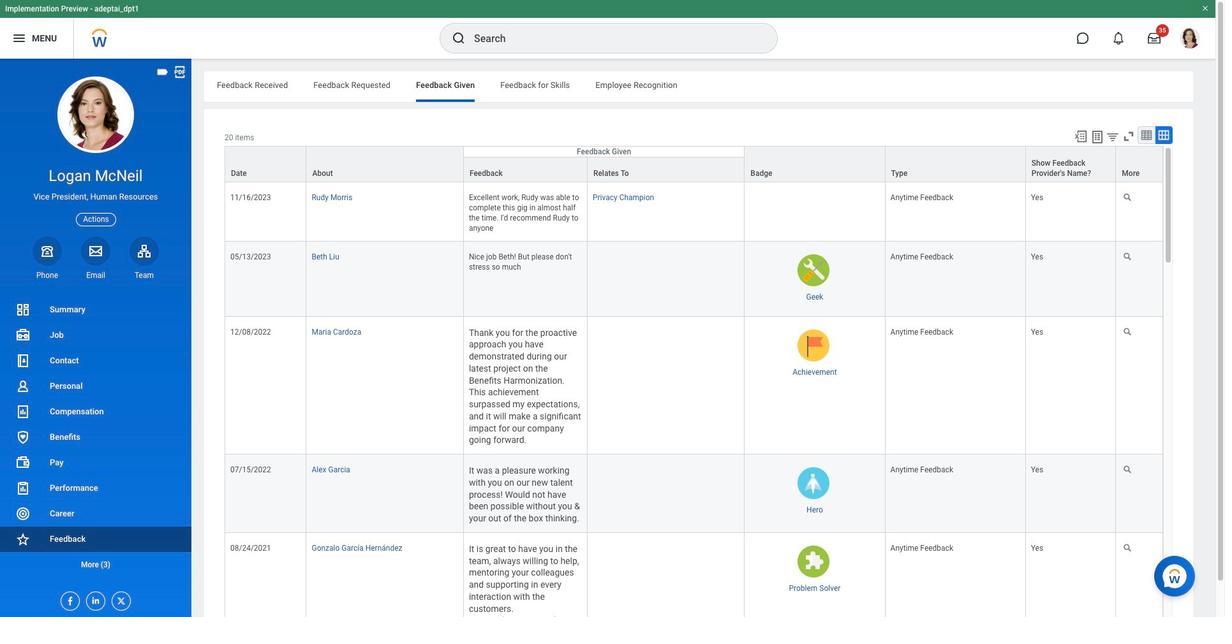 Task type: describe. For each thing, give the bounding box(es) containing it.
badge image for 5th row
[[798, 330, 830, 362]]

export to excel image
[[1074, 130, 1088, 144]]

select to filter grid data image
[[1106, 130, 1120, 144]]

feedback image
[[15, 532, 31, 548]]

4 row from the top
[[225, 242, 1164, 317]]

career image
[[15, 507, 31, 522]]

benefits image
[[15, 430, 31, 446]]

6 row from the top
[[225, 455, 1164, 533]]

badge image for 4th row from the top
[[798, 255, 830, 287]]

compensation image
[[15, 405, 31, 420]]

view team image
[[137, 244, 152, 259]]

7 row from the top
[[225, 533, 1164, 618]]

email logan mcneil element
[[81, 271, 110, 281]]

search image
[[451, 31, 467, 46]]

1 row from the top
[[225, 146, 1164, 183]]

x image
[[112, 593, 126, 607]]

Search Workday  search field
[[474, 24, 751, 52]]

view printable version (pdf) image
[[173, 65, 187, 79]]

performance image
[[15, 481, 31, 497]]

summary image
[[15, 303, 31, 318]]

pay image
[[15, 456, 31, 471]]

phone image
[[38, 244, 56, 259]]

inbox large image
[[1148, 32, 1161, 45]]



Task type: locate. For each thing, give the bounding box(es) containing it.
justify image
[[11, 31, 27, 46]]

list
[[0, 297, 191, 578]]

notifications large image
[[1113, 32, 1125, 45]]

toolbar
[[1069, 126, 1173, 146]]

5 row from the top
[[225, 317, 1164, 455]]

2 badge image from the top
[[798, 330, 830, 362]]

4 badge image from the top
[[798, 546, 830, 578]]

tab list
[[204, 71, 1194, 102]]

team logan mcneil element
[[130, 271, 159, 281]]

navigation pane region
[[0, 59, 191, 618]]

banner
[[0, 0, 1216, 59]]

badge image for 6th row from the top
[[798, 468, 830, 500]]

profile logan mcneil image
[[1180, 28, 1201, 51]]

cell
[[745, 183, 886, 242], [588, 242, 745, 317], [588, 317, 745, 455], [588, 455, 745, 533], [588, 533, 745, 618]]

export to worksheets image
[[1090, 130, 1106, 145]]

2 row from the top
[[225, 157, 1164, 183]]

facebook image
[[61, 593, 75, 607]]

close environment banner image
[[1202, 4, 1210, 12]]

expand table image
[[1158, 129, 1171, 142]]

linkedin image
[[87, 593, 101, 606]]

contact image
[[15, 354, 31, 369]]

row
[[225, 146, 1164, 183], [225, 157, 1164, 183], [225, 183, 1164, 242], [225, 242, 1164, 317], [225, 317, 1164, 455], [225, 455, 1164, 533], [225, 533, 1164, 618]]

table image
[[1141, 129, 1153, 142]]

job image
[[15, 328, 31, 343]]

3 row from the top
[[225, 183, 1164, 242]]

badge image
[[798, 255, 830, 287], [798, 330, 830, 362], [798, 468, 830, 500], [798, 546, 830, 578]]

personal image
[[15, 379, 31, 394]]

mail image
[[88, 244, 103, 259]]

1 badge image from the top
[[798, 255, 830, 287]]

3 badge image from the top
[[798, 468, 830, 500]]

badge image for first row from the bottom
[[798, 546, 830, 578]]

fullscreen image
[[1122, 130, 1136, 144]]

phone logan mcneil element
[[33, 271, 62, 281]]

tag image
[[156, 65, 170, 79]]



Task type: vqa. For each thing, say whether or not it's contained in the screenshot.
2nd inbox icon from the top of the page
no



